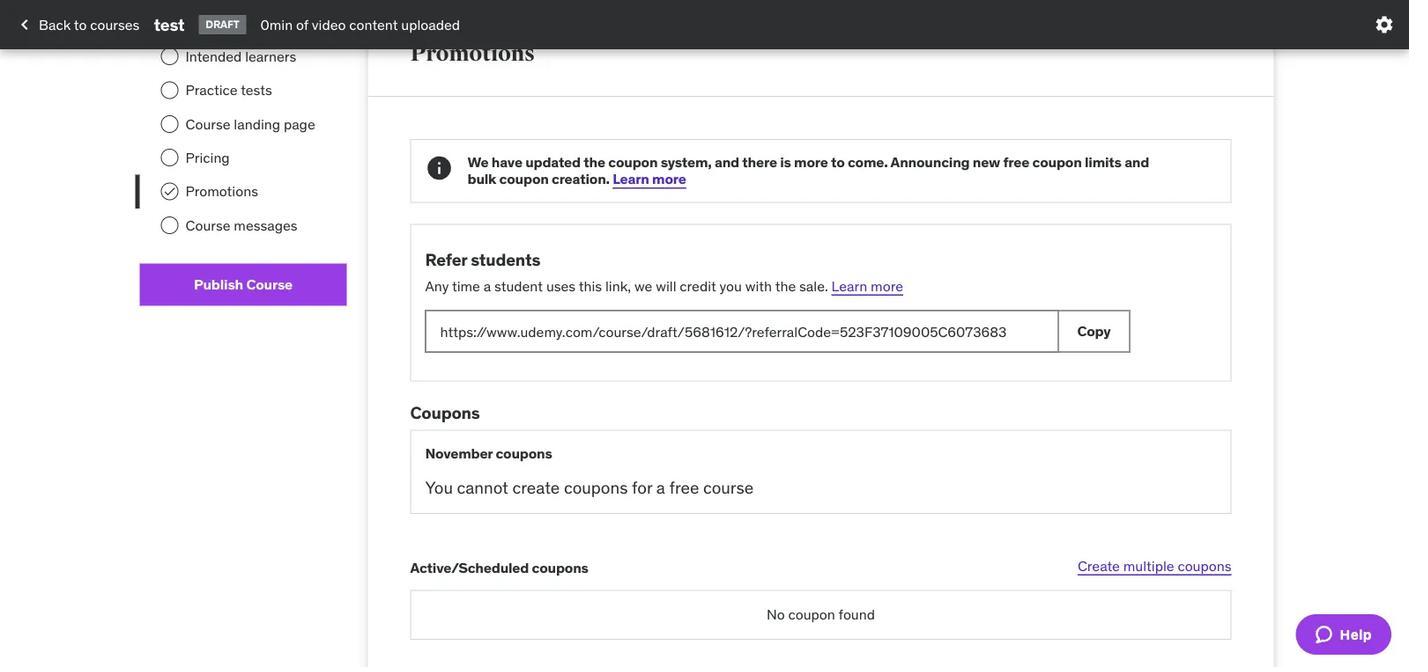 Task type: vqa. For each thing, say whether or not it's contained in the screenshot.
1st AND from right
yes



Task type: describe. For each thing, give the bounding box(es) containing it.
0min
[[260, 15, 293, 33]]

learners
[[245, 47, 296, 65]]

pricing link
[[140, 141, 347, 175]]

any
[[425, 277, 449, 295]]

course messages
[[185, 216, 298, 234]]

course
[[703, 477, 754, 498]]

course for course messages
[[185, 216, 230, 234]]

the inside the refer students any time a student uses this link, we will credit you with the sale. learn more
[[775, 277, 796, 295]]

courses
[[90, 15, 140, 33]]

incomplete image
[[161, 81, 178, 99]]

refer students any time a student uses this link, we will credit you with the sale. learn more
[[425, 249, 903, 295]]

0 horizontal spatial learn
[[613, 170, 649, 188]]

of
[[296, 15, 308, 33]]

create multiple coupons link
[[1078, 557, 1231, 577]]

active/scheduled
[[410, 559, 529, 577]]

learn more link for we have updated the coupon system, and there is more to come. announcing new free coupon limits and bulk coupon creation.
[[613, 170, 686, 188]]

back
[[39, 15, 71, 33]]

coupons up create
[[496, 444, 552, 463]]

more inside the we have updated the coupon system, and there is more to come. announcing new free coupon limits and bulk coupon creation.
[[794, 153, 828, 171]]

system,
[[661, 153, 712, 171]]

limits
[[1085, 153, 1122, 171]]

promotions link
[[140, 175, 347, 209]]

back to courses
[[39, 15, 140, 33]]

you
[[720, 277, 742, 295]]

learn more link for any time a student uses this link, we will credit you with the sale.
[[832, 277, 903, 295]]

november coupons
[[425, 444, 552, 463]]

to inside the we have updated the coupon system, and there is more to come. announcing new free coupon limits and bulk coupon creation.
[[831, 153, 845, 171]]

publish course button
[[140, 264, 347, 306]]

have
[[492, 153, 522, 171]]

time
[[452, 277, 480, 295]]

1 vertical spatial free
[[669, 477, 699, 498]]

you
[[425, 477, 453, 498]]

publish course
[[194, 276, 293, 294]]

uploaded
[[401, 15, 460, 33]]

found
[[839, 606, 875, 624]]

coupons left for
[[564, 477, 628, 498]]

landing
[[234, 115, 280, 133]]

intended
[[185, 47, 242, 65]]

learn more
[[613, 170, 686, 188]]

practice
[[185, 81, 238, 99]]

link,
[[605, 277, 631, 295]]

incomplete image for course landing page
[[161, 115, 178, 133]]

0 horizontal spatial to
[[74, 15, 87, 33]]

incomplete image for intended learners
[[161, 48, 178, 65]]

bulk
[[467, 170, 496, 188]]

coupons inside the create multiple coupons 'link'
[[1178, 558, 1231, 576]]

no coupon found
[[767, 606, 875, 624]]

coupons
[[410, 402, 480, 423]]

coupon right no
[[788, 606, 835, 624]]

creation.
[[552, 170, 610, 188]]

draft
[[206, 17, 239, 31]]

course messages link
[[140, 209, 347, 243]]

course landing page
[[185, 115, 315, 133]]

completed element
[[161, 183, 178, 201]]

course landing page link
[[140, 107, 347, 141]]

intended learners
[[185, 47, 296, 65]]

create multiple coupons
[[1078, 558, 1231, 576]]

practice tests link
[[140, 73, 347, 107]]

2 and from the left
[[1125, 153, 1149, 171]]

0min of video content uploaded
[[260, 15, 460, 33]]

no
[[767, 606, 785, 624]]

coupon left "system,"
[[608, 153, 658, 171]]



Task type: locate. For each thing, give the bounding box(es) containing it.
4 incomplete image from the top
[[161, 217, 178, 234]]

is
[[780, 153, 791, 171]]

a right time
[[484, 277, 491, 295]]

course for course landing page
[[185, 115, 230, 133]]

a inside the refer students any time a student uses this link, we will credit you with the sale. learn more
[[484, 277, 491, 295]]

1 vertical spatial a
[[656, 477, 665, 498]]

free right new
[[1003, 153, 1029, 171]]

course inside 'link'
[[185, 216, 230, 234]]

this
[[579, 277, 602, 295]]

copy
[[1077, 323, 1111, 341]]

incomplete image for pricing
[[161, 149, 178, 167]]

the inside the we have updated the coupon system, and there is more to come. announcing new free coupon limits and bulk coupon creation.
[[584, 153, 605, 171]]

incomplete image inside course messages 'link'
[[161, 217, 178, 234]]

there
[[742, 153, 777, 171]]

student
[[494, 277, 543, 295]]

intended learners link
[[140, 40, 347, 73]]

more
[[794, 153, 828, 171], [652, 170, 686, 188], [871, 277, 903, 295]]

0 vertical spatial course
[[185, 115, 230, 133]]

1 incomplete image from the top
[[161, 48, 178, 65]]

with
[[745, 277, 772, 295]]

1 horizontal spatial promotions
[[410, 40, 535, 67]]

incomplete image inside course landing page link
[[161, 115, 178, 133]]

we
[[467, 153, 489, 171]]

promotions down pricing
[[185, 182, 258, 201]]

cannot
[[457, 477, 508, 498]]

uses
[[546, 277, 576, 295]]

2 incomplete image from the top
[[161, 115, 178, 133]]

to right "back" at left
[[74, 15, 87, 33]]

sale.
[[799, 277, 828, 295]]

students
[[471, 249, 540, 270]]

learn inside the refer students any time a student uses this link, we will credit you with the sale. learn more
[[832, 277, 867, 295]]

incomplete image inside intended learners link
[[161, 48, 178, 65]]

0 horizontal spatial the
[[584, 153, 605, 171]]

content
[[349, 15, 398, 33]]

0 vertical spatial free
[[1003, 153, 1029, 171]]

free
[[1003, 153, 1029, 171], [669, 477, 699, 498]]

new
[[973, 153, 1000, 171]]

practice tests
[[185, 81, 272, 99]]

coupons
[[496, 444, 552, 463], [564, 477, 628, 498], [1178, 558, 1231, 576], [532, 559, 588, 577]]

completed image
[[163, 185, 177, 199]]

1 horizontal spatial learn more link
[[832, 277, 903, 295]]

a right for
[[656, 477, 665, 498]]

0 horizontal spatial more
[[652, 170, 686, 188]]

1 horizontal spatial to
[[831, 153, 845, 171]]

tests
[[241, 81, 272, 99]]

course down promotions link
[[185, 216, 230, 234]]

come.
[[848, 153, 888, 171]]

medium image
[[14, 14, 35, 35]]

None text field
[[425, 311, 1059, 353]]

messages
[[234, 216, 298, 234]]

course right publish
[[246, 276, 293, 294]]

and left there
[[715, 153, 739, 171]]

3 incomplete image from the top
[[161, 149, 178, 167]]

coupon
[[608, 153, 658, 171], [1032, 153, 1082, 171], [499, 170, 549, 188], [788, 606, 835, 624]]

1 horizontal spatial the
[[775, 277, 796, 295]]

more inside the refer students any time a student uses this link, we will credit you with the sale. learn more
[[871, 277, 903, 295]]

coupons down create
[[532, 559, 588, 577]]

for
[[632, 477, 652, 498]]

to
[[74, 15, 87, 33], [831, 153, 845, 171]]

and right limits
[[1125, 153, 1149, 171]]

0 horizontal spatial a
[[484, 277, 491, 295]]

0 horizontal spatial learn more link
[[613, 170, 686, 188]]

2 vertical spatial course
[[246, 276, 293, 294]]

1 vertical spatial promotions
[[185, 182, 258, 201]]

1 vertical spatial the
[[775, 277, 796, 295]]

you cannot create coupons for a free course
[[425, 477, 754, 498]]

coupons right multiple
[[1178, 558, 1231, 576]]

1 vertical spatial learn
[[832, 277, 867, 295]]

active/scheduled coupons
[[410, 559, 588, 577]]

learn more link right creation.
[[613, 170, 686, 188]]

incomplete image down incomplete icon
[[161, 115, 178, 133]]

1 vertical spatial learn more link
[[832, 277, 903, 295]]

learn
[[613, 170, 649, 188], [832, 277, 867, 295]]

updated
[[525, 153, 581, 171]]

1 horizontal spatial a
[[656, 477, 665, 498]]

will
[[656, 277, 676, 295]]

0 vertical spatial learn more link
[[613, 170, 686, 188]]

we have updated the coupon system, and there is more to come. announcing new free coupon limits and bulk coupon creation.
[[467, 153, 1149, 188]]

2 horizontal spatial more
[[871, 277, 903, 295]]

incomplete image
[[161, 48, 178, 65], [161, 115, 178, 133], [161, 149, 178, 167], [161, 217, 178, 234]]

course up pricing
[[185, 115, 230, 133]]

november
[[425, 444, 493, 463]]

multiple
[[1123, 558, 1174, 576]]

page
[[284, 115, 315, 133]]

and
[[715, 153, 739, 171], [1125, 153, 1149, 171]]

course inside button
[[246, 276, 293, 294]]

credit
[[680, 277, 716, 295]]

the right updated
[[584, 153, 605, 171]]

incomplete image down test
[[161, 48, 178, 65]]

incomplete image up completed 'element'
[[161, 149, 178, 167]]

promotions
[[410, 40, 535, 67], [185, 182, 258, 201]]

learn more link
[[613, 170, 686, 188], [832, 277, 903, 295]]

copy button
[[1059, 312, 1129, 352]]

1 horizontal spatial free
[[1003, 153, 1029, 171]]

learn right 'sale.'
[[832, 277, 867, 295]]

free right for
[[669, 477, 699, 498]]

refer
[[425, 249, 467, 270]]

coupon left limits
[[1032, 153, 1082, 171]]

video
[[312, 15, 346, 33]]

1 and from the left
[[715, 153, 739, 171]]

incomplete image inside pricing link
[[161, 149, 178, 167]]

free inside the we have updated the coupon system, and there is more to come. announcing new free coupon limits and bulk coupon creation.
[[1003, 153, 1029, 171]]

create
[[1078, 558, 1120, 576]]

to left come.
[[831, 153, 845, 171]]

incomplete image for course messages
[[161, 217, 178, 234]]

0 vertical spatial the
[[584, 153, 605, 171]]

back to courses link
[[14, 10, 140, 40]]

course settings image
[[1374, 14, 1395, 35]]

the
[[584, 153, 605, 171], [775, 277, 796, 295]]

test
[[154, 14, 184, 35]]

pricing
[[185, 149, 230, 167]]

1 vertical spatial course
[[185, 216, 230, 234]]

announcing
[[891, 153, 970, 171]]

0 vertical spatial to
[[74, 15, 87, 33]]

1 vertical spatial to
[[831, 153, 845, 171]]

0 vertical spatial learn
[[613, 170, 649, 188]]

0 vertical spatial a
[[484, 277, 491, 295]]

1 horizontal spatial and
[[1125, 153, 1149, 171]]

a
[[484, 277, 491, 295], [656, 477, 665, 498]]

create
[[512, 477, 560, 498]]

learn right creation.
[[613, 170, 649, 188]]

course
[[185, 115, 230, 133], [185, 216, 230, 234], [246, 276, 293, 294]]

1 horizontal spatial more
[[794, 153, 828, 171]]

promotions down uploaded on the top left of the page
[[410, 40, 535, 67]]

0 horizontal spatial promotions
[[185, 182, 258, 201]]

0 vertical spatial promotions
[[410, 40, 535, 67]]

learn more link right 'sale.'
[[832, 277, 903, 295]]

we
[[634, 277, 652, 295]]

the right with
[[775, 277, 796, 295]]

1 horizontal spatial learn
[[832, 277, 867, 295]]

0 horizontal spatial free
[[669, 477, 699, 498]]

0 horizontal spatial and
[[715, 153, 739, 171]]

coupon right bulk
[[499, 170, 549, 188]]

incomplete image down completed 'element'
[[161, 217, 178, 234]]

promotions inside promotions link
[[185, 182, 258, 201]]

publish
[[194, 276, 243, 294]]



